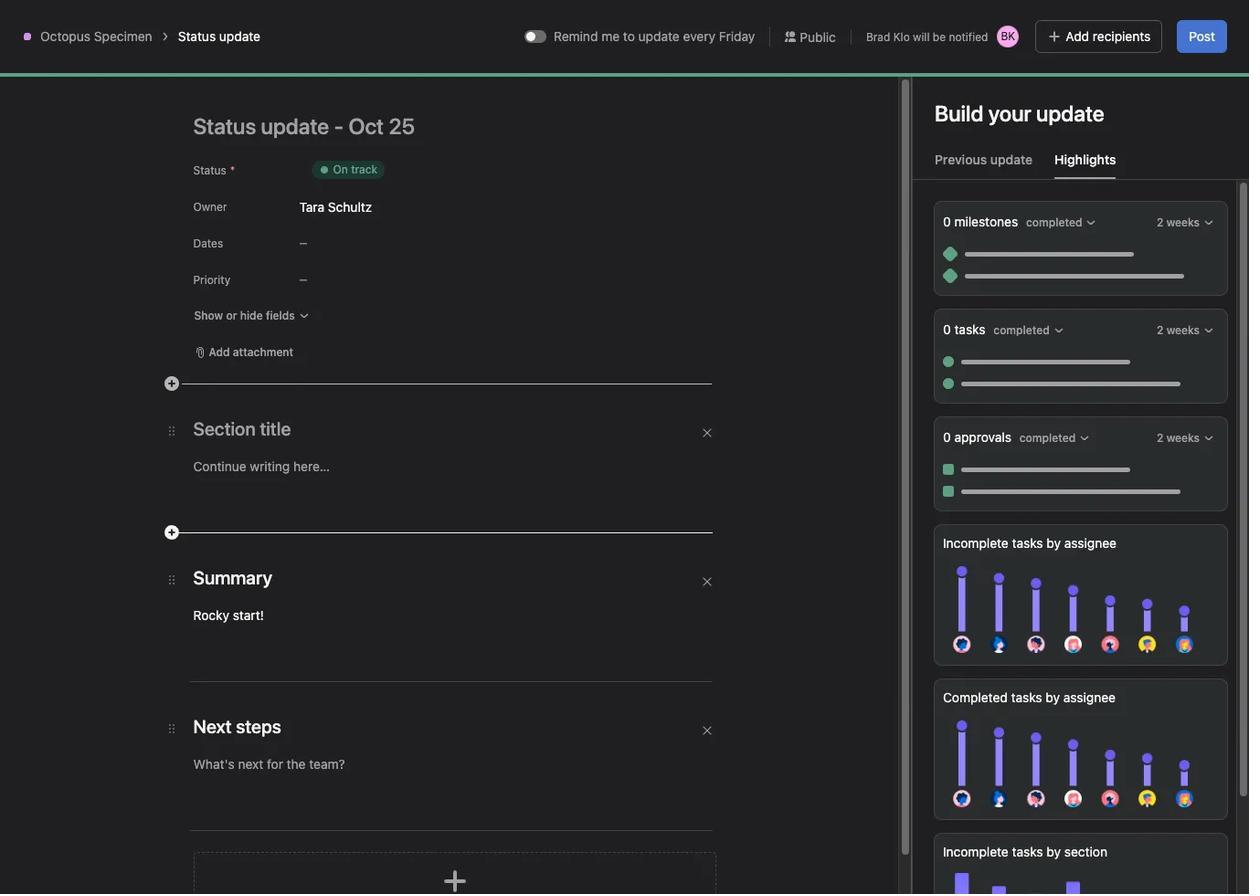 Task type: locate. For each thing, give the bounding box(es) containing it.
add task button
[[647, 523, 725, 548]]

1 vertical spatial completed button
[[989, 318, 1069, 344]]

2 2 weeks from the top
[[1157, 324, 1200, 337]]

1 vertical spatial by
[[1046, 690, 1060, 706]]

tasks for incomplete tasks by section
[[1012, 845, 1043, 860]]

tasks
[[955, 322, 986, 337], [1012, 536, 1043, 551], [1011, 690, 1042, 706], [1012, 845, 1043, 860]]

2 vertical spatial 2
[[1157, 431, 1164, 445]]

remove section image for section title text box
[[701, 428, 712, 439]]

add report section image
[[164, 377, 179, 391], [440, 867, 469, 895]]

1 vertical spatial assignee
[[1064, 690, 1116, 706]]

update down build your update
[[991, 152, 1033, 167]]

me
[[602, 28, 620, 44]]

2 2 weeks button from the top
[[1152, 318, 1219, 344]]

remove section image for section title text field
[[701, 726, 712, 737]]

weeks for tasks
[[1167, 324, 1200, 337]]

tab list containing previous update
[[913, 150, 1249, 180]]

24 up section title text box
[[283, 394, 301, 410]]

0 for approvals
[[943, 430, 951, 445]]

0 vertical spatial 2 weeks button
[[1152, 210, 1219, 236]]

2 vertical spatial 0
[[943, 430, 951, 445]]

1 vertical spatial 2 weeks button
[[1152, 318, 1219, 344]]

completed button up 1
[[1015, 426, 1095, 451]]

or
[[226, 309, 237, 323]]

fields
[[266, 309, 295, 323]]

0 horizontal spatial update
[[219, 28, 261, 44]]

3 2 weeks button from the top
[[1152, 426, 1219, 451]]

1 vertical spatial weeks
[[1167, 324, 1200, 337]]

0 vertical spatial status
[[178, 28, 216, 44]]

update
[[219, 28, 261, 44], [638, 28, 680, 44], [991, 152, 1033, 167]]

2 horizontal spatial update
[[991, 152, 1033, 167]]

completed button down the highlights at the top right
[[1022, 210, 1102, 236]]

0 vertical spatial 2 weeks
[[1157, 216, 1200, 229]]

highlights
[[1055, 152, 1116, 167]]

octopus
[[40, 28, 90, 44]]

1 horizontal spatial add report section image
[[440, 867, 469, 895]]

3 weeks from the top
[[1167, 431, 1200, 445]]

status
[[178, 28, 216, 44], [193, 164, 226, 177]]

brad klo will be notified
[[866, 30, 988, 43]]

3
[[974, 565, 983, 581]]

— down tara at the left top
[[299, 238, 307, 249]]

by for completed tasks by assignee
[[1046, 690, 1060, 706]]

remind me to update every friday
[[554, 28, 755, 44]]

1 weeks from the top
[[1167, 216, 1200, 229]]

completed button up 27
[[989, 318, 1069, 344]]

status right specimen at the left
[[178, 28, 216, 44]]

completed up study
[[1020, 431, 1076, 445]]

2 weeks
[[1157, 216, 1200, 229], [1157, 324, 1200, 337], [1157, 431, 1200, 445]]

today button
[[155, 146, 202, 172]]

public
[[800, 29, 836, 44]]

tasks up 27
[[955, 322, 986, 337]]

remind
[[554, 28, 598, 44]]

1 vertical spatial 0
[[943, 322, 951, 337]]

21
[[1207, 223, 1222, 239]]

2 vertical spatial 2 weeks
[[1157, 431, 1200, 445]]

tasks down the antartica study
[[1012, 536, 1043, 551]]

0 vertical spatial by
[[1047, 536, 1061, 551]]

2023
[[342, 148, 385, 169]]

board
[[192, 114, 228, 130]]

0 vertical spatial 0
[[943, 214, 951, 229]]

10
[[974, 736, 990, 752]]

1 2 weeks button from the top
[[1152, 210, 1219, 236]]

update for status update
[[219, 28, 261, 44]]

add
[[1104, 15, 1125, 28], [1066, 28, 1090, 44], [209, 345, 230, 359], [670, 528, 691, 542]]

0 for tasks
[[943, 322, 951, 337]]

1 2 weeks from the top
[[1157, 216, 1200, 229]]

completed right "0 tasks"
[[994, 324, 1050, 337]]

by down study
[[1047, 536, 1061, 551]]

tab list
[[913, 150, 1249, 180]]

2 weeks from the top
[[1167, 324, 1200, 337]]

2 for milestones
[[1157, 216, 1164, 229]]

completed
[[1026, 216, 1083, 229], [994, 324, 1050, 337], [1020, 431, 1076, 445]]

3 2 from the top
[[1157, 431, 1164, 445]]

incomplete
[[943, 536, 1009, 551], [943, 845, 1009, 860]]

tasks for incomplete tasks by assignee
[[1012, 536, 1043, 551]]

None text field
[[77, 61, 242, 94]]

remove section image
[[701, 428, 712, 439], [701, 726, 712, 737]]

rocky
[[193, 608, 229, 623]]

update up board on the left top of page
[[219, 28, 261, 44]]

1 vertical spatial status
[[193, 164, 226, 177]]

1 remove section image from the top
[[701, 428, 712, 439]]

2 weeks for tasks
[[1157, 324, 1200, 337]]

3 0 from the top
[[943, 430, 951, 445]]

recipients
[[1093, 28, 1151, 44]]

2 — from the top
[[299, 274, 307, 285]]

what's in my trial?
[[982, 15, 1077, 28]]

octopus specimen link
[[40, 28, 152, 44]]

1 2 from the top
[[1157, 216, 1164, 229]]

3 2 weeks from the top
[[1157, 431, 1200, 445]]

add for add billing info
[[1104, 15, 1125, 28]]

2 vertical spatial completed button
[[1015, 426, 1095, 451]]

completed button for 0 approvals
[[1015, 426, 1095, 451]]

1 vertical spatial —
[[299, 274, 307, 285]]

2 incomplete from the top
[[943, 845, 1009, 860]]

2 vertical spatial weeks
[[1167, 431, 1200, 445]]

leftcount image
[[1071, 466, 1082, 477]]

1 vertical spatial 2
[[1157, 324, 1164, 337]]

by right completed
[[1046, 690, 1060, 706]]

completed for 0 tasks
[[994, 324, 1050, 337]]

show or hide fields button
[[186, 303, 318, 329]]

what's
[[982, 15, 1018, 28]]

by left section
[[1047, 845, 1061, 860]]

2 remove section image from the top
[[701, 726, 712, 737]]

1 vertical spatial add report section image
[[440, 867, 469, 895]]

on
[[333, 163, 348, 176]]

Section title text field
[[193, 566, 272, 591]]

add for add recipients
[[1066, 28, 1090, 44]]

tasks right completed
[[1011, 690, 1042, 706]]

— up show or hide fields dropdown button
[[299, 274, 307, 285]]

0 vertical spatial assignee
[[1065, 536, 1117, 551]]

0 vertical spatial completed button
[[1022, 210, 1102, 236]]

2 0 from the top
[[943, 322, 951, 337]]

1 vertical spatial remove section image
[[701, 726, 712, 737]]

2 2 from the top
[[1157, 324, 1164, 337]]

1 incomplete from the top
[[943, 536, 1009, 551]]

attachment
[[233, 345, 294, 359]]

timeline
[[377, 114, 428, 130]]

bk button
[[988, 24, 1021, 49]]

0
[[943, 214, 951, 229], [943, 322, 951, 337], [943, 430, 951, 445]]

1 vertical spatial 2 weeks
[[1157, 324, 1200, 337]]

—
[[299, 238, 307, 249], [299, 274, 307, 285]]

assignee
[[1065, 536, 1117, 551], [1064, 690, 1116, 706]]

0 vertical spatial 2
[[1157, 216, 1164, 229]]

0 horizontal spatial add report section image
[[164, 377, 179, 391]]

remind me to update every friday switch
[[525, 30, 547, 43]]

0 vertical spatial add report section image
[[164, 377, 179, 391]]

2 weeks button for milestones
[[1152, 210, 1219, 236]]

2 vertical spatial 2 weeks button
[[1152, 426, 1219, 451]]

1 vertical spatial incomplete
[[943, 845, 1009, 860]]

board link
[[177, 112, 228, 133]]

add inside button
[[1066, 28, 1090, 44]]

completed right milestones
[[1026, 216, 1083, 229]]

antartica
[[979, 464, 1026, 478]]

to
[[623, 28, 635, 44]]

1 vertical spatial 24
[[283, 394, 301, 410]]

— button
[[299, 263, 337, 296]]

0 vertical spatial weeks
[[1167, 216, 1200, 229]]

1 0 from the top
[[943, 214, 951, 229]]

0 horizontal spatial 24
[[283, 394, 301, 410]]

status left the * at the left top
[[193, 164, 226, 177]]

assignee for completed tasks by assignee
[[1064, 690, 1116, 706]]

0 vertical spatial remove section image
[[701, 428, 712, 439]]

27
[[974, 394, 991, 410]]

2 vertical spatial by
[[1047, 845, 1061, 860]]

tasks left section
[[1012, 845, 1043, 860]]

0 vertical spatial completed
[[1026, 216, 1083, 229]]

24 for 24 days left
[[902, 21, 915, 35]]

2
[[1157, 216, 1164, 229], [1157, 324, 1164, 337], [1157, 431, 1164, 445]]

24
[[902, 21, 915, 35], [283, 394, 301, 410]]

0 approvals
[[943, 430, 1015, 445]]

2 vertical spatial completed
[[1020, 431, 1076, 445]]

previous month image
[[215, 152, 230, 166]]

add billing info button
[[1096, 9, 1189, 35]]

on track
[[333, 163, 377, 176]]

1 vertical spatial completed
[[994, 324, 1050, 337]]

0 vertical spatial 24
[[902, 21, 915, 35]]

by
[[1047, 536, 1061, 551], [1046, 690, 1060, 706], [1047, 845, 1061, 860]]

calendar
[[264, 114, 319, 130]]

update right the to
[[638, 28, 680, 44]]

24 left days
[[902, 21, 915, 35]]

dates
[[193, 237, 223, 250]]

your update
[[989, 101, 1105, 126]]

tara
[[299, 199, 325, 214]]

0 vertical spatial incomplete
[[943, 536, 1009, 551]]

weeks
[[1167, 216, 1200, 229], [1167, 324, 1200, 337], [1167, 431, 1200, 445]]

1 horizontal spatial 24
[[902, 21, 915, 35]]

show or hide fields
[[194, 309, 295, 323]]

calendar link
[[250, 112, 319, 133]]

section
[[1065, 845, 1108, 860]]

list box
[[409, 7, 848, 37]]

1 horizontal spatial update
[[638, 28, 680, 44]]

add recipients button
[[1036, 20, 1163, 53]]

completed button
[[1022, 210, 1102, 236], [989, 318, 1069, 344], [1015, 426, 1095, 451]]

0 vertical spatial —
[[299, 238, 307, 249]]

milestones
[[955, 214, 1018, 229]]

brad
[[866, 30, 890, 43]]

add inside popup button
[[209, 345, 230, 359]]



Task type: describe. For each thing, give the bounding box(es) containing it.
today
[[163, 152, 194, 165]]

2 for tasks
[[1157, 324, 1164, 337]]

2 for approvals
[[1157, 431, 1164, 445]]

2 weeks for milestones
[[1157, 216, 1200, 229]]

friday
[[719, 28, 755, 44]]

study
[[1029, 464, 1059, 478]]

status for status update
[[178, 28, 216, 44]]

weeks for approvals
[[1167, 431, 1200, 445]]

0 for milestones
[[943, 214, 951, 229]]

completed button for 0 tasks
[[989, 318, 1069, 344]]

24 for 24
[[283, 394, 301, 410]]

Section title text field
[[193, 417, 291, 442]]

add to starred image
[[277, 70, 292, 85]]

build your update
[[935, 101, 1105, 126]]

status for status *
[[193, 164, 226, 177]]

billing
[[1128, 15, 1158, 28]]

by for incomplete tasks by assignee
[[1047, 536, 1061, 551]]

on track button
[[299, 154, 397, 186]]

antartica study
[[979, 464, 1059, 478]]

timeline link
[[362, 112, 428, 133]]

add task
[[670, 528, 717, 542]]

2 weeks button for approvals
[[1152, 426, 1219, 451]]

approvals
[[955, 430, 1012, 445]]

in
[[1021, 15, 1030, 28]]

owner
[[193, 200, 227, 214]]

— inside popup button
[[299, 274, 307, 285]]

info
[[1162, 15, 1181, 28]]

0 milestones
[[943, 214, 1022, 229]]

update for previous update
[[991, 152, 1033, 167]]

status update
[[178, 28, 261, 44]]

completed
[[943, 690, 1008, 706]]

20
[[974, 223, 992, 239]]

be
[[933, 30, 946, 43]]

incomplete tasks by assignee
[[943, 536, 1117, 551]]

post
[[1189, 28, 1216, 44]]

Section title text field
[[193, 715, 281, 740]]

bk
[[1001, 29, 1016, 43]]

rocky start!
[[193, 608, 264, 623]]

7
[[283, 736, 291, 752]]

october
[[272, 148, 338, 169]]

tasks for completed tasks by assignee
[[1011, 690, 1042, 706]]

track
[[351, 163, 377, 176]]

Title of update text field
[[193, 106, 742, 146]]

previous update
[[935, 152, 1033, 167]]

add report section image
[[164, 526, 179, 540]]

my
[[1033, 15, 1048, 28]]

remove section image
[[701, 577, 712, 588]]

tasks for 0 tasks
[[955, 322, 986, 337]]

2 weeks for approvals
[[1157, 431, 1200, 445]]

trial?
[[1051, 15, 1077, 28]]

octopus specimen
[[40, 28, 152, 44]]

completed tasks by assignee
[[943, 690, 1116, 706]]

by for incomplete tasks by section
[[1047, 845, 1061, 860]]

start!
[[233, 608, 264, 623]]

incomplete for incomplete tasks by section
[[943, 845, 1009, 860]]

status *
[[193, 164, 235, 177]]

left
[[945, 21, 962, 35]]

rocket image
[[33, 67, 55, 89]]

will
[[913, 30, 930, 43]]

incomplete tasks by section
[[943, 845, 1108, 860]]

completed for 0 approvals
[[1020, 431, 1076, 445]]

completed button for 0 milestones
[[1022, 210, 1102, 236]]

specimen
[[94, 28, 152, 44]]

post button
[[1177, 20, 1227, 53]]

weeks for milestones
[[1167, 216, 1200, 229]]

1
[[1063, 464, 1068, 478]]

what's in my trial? button
[[973, 9, 1085, 35]]

add for add attachment
[[209, 345, 230, 359]]

28
[[1206, 394, 1223, 410]]

previous
[[935, 152, 987, 167]]

tara schultz
[[299, 199, 372, 214]]

notified
[[949, 30, 988, 43]]

incomplete for incomplete tasks by assignee
[[943, 536, 1009, 551]]

0 tasks
[[943, 322, 989, 337]]

add billing info
[[1104, 15, 1181, 28]]

24 days left
[[902, 21, 962, 35]]

priority
[[193, 273, 230, 287]]

completed for 0 milestones
[[1026, 216, 1083, 229]]

days
[[918, 21, 942, 35]]

assignee for incomplete tasks by assignee
[[1065, 536, 1117, 551]]

every
[[683, 28, 716, 44]]

1 — from the top
[[299, 238, 307, 249]]

add recipients
[[1066, 28, 1151, 44]]

october 2023
[[272, 148, 385, 169]]

add attachment
[[209, 345, 294, 359]]

schultz
[[328, 199, 372, 214]]

2 weeks button for tasks
[[1152, 318, 1219, 344]]

task
[[694, 528, 717, 542]]

show
[[194, 309, 223, 323]]

klo
[[894, 30, 910, 43]]

*
[[230, 164, 235, 177]]

hide
[[240, 309, 263, 323]]

4
[[170, 428, 177, 441]]

add attachment button
[[186, 340, 302, 366]]

add for add task
[[670, 528, 691, 542]]



Task type: vqa. For each thing, say whether or not it's contained in the screenshot.
Completed tasks by assignee the by
yes



